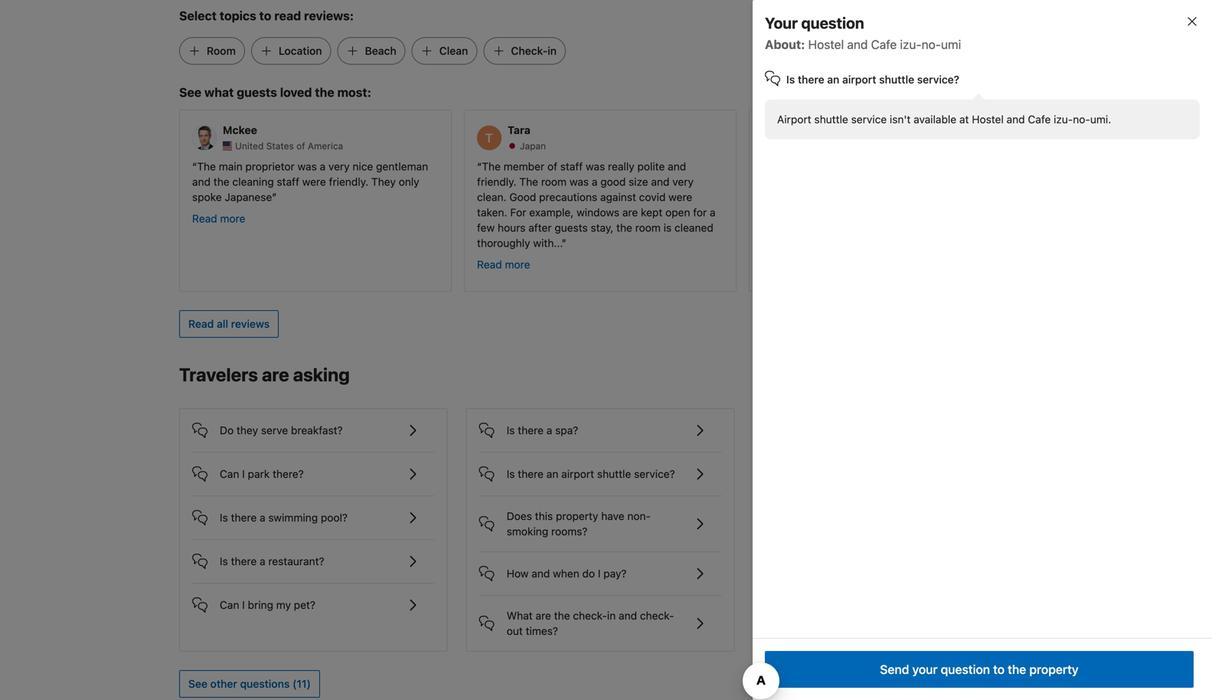 Task type: locate. For each thing, give the bounding box(es) containing it.
2 horizontal spatial are
[[623, 206, 638, 219]]

questions
[[240, 678, 290, 690]]

0 vertical spatial is there an airport shuttle service?
[[787, 73, 960, 86]]

i inside "button"
[[598, 567, 601, 580]]

of right states
[[297, 141, 305, 151]]

a left swimming
[[260, 511, 266, 524]]

an down your question about: hostel and cafe izu-no-umi
[[828, 73, 840, 86]]

cafe left "umi"
[[872, 37, 897, 52]]

question right your at the right of page
[[941, 662, 991, 677]]

0 horizontal spatial airport
[[562, 468, 595, 480]]

1 vertical spatial hostel
[[973, 113, 1004, 126]]

see what guests loved the most:
[[179, 85, 372, 100]]

0 vertical spatial see
[[179, 85, 202, 100]]

" inside " the member of staff was really polite and friendly. the room was a good size and very clean. good precautions against covid were taken. for example, windows are kept open for a few hours after guests stay, the room is cleaned thoroughly with...
[[477, 160, 482, 173]]

there for is there a swimming pool? button
[[231, 511, 257, 524]]

and up spoke
[[192, 175, 211, 188]]

airport down spa?
[[562, 468, 595, 480]]

member
[[504, 160, 545, 173]]

check- down how and when do i pay? "button"
[[640, 609, 675, 622]]

hostel
[[809, 37, 844, 52], [973, 113, 1004, 126]]

more down japanese
[[220, 212, 246, 225]]

1 vertical spatial "
[[562, 237, 567, 249]]

izu-
[[901, 37, 922, 52], [1054, 113, 1074, 126]]

and right the polite
[[668, 160, 687, 173]]

1 vertical spatial read more
[[477, 258, 531, 271]]

1 horizontal spatial airport
[[843, 73, 877, 86]]

no-
[[922, 37, 942, 52], [1074, 113, 1091, 126]]

" down the example,
[[562, 237, 567, 249]]

is down about:
[[787, 73, 795, 86]]

and inside what are the check-in and check- out times?
[[619, 609, 637, 622]]

when
[[553, 567, 580, 580]]

there up bring
[[231, 555, 257, 568]]

do
[[583, 567, 595, 580]]

is
[[664, 221, 672, 234]]

1 vertical spatial izu-
[[1054, 113, 1074, 126]]

the inside what are the check-in and check- out times?
[[554, 609, 570, 622]]

0 horizontal spatial are
[[262, 364, 289, 385]]

2 friendly. from the left
[[477, 175, 517, 188]]

read more button down spoke
[[192, 211, 246, 226]]

0 vertical spatial very
[[329, 160, 350, 173]]

proprietor
[[246, 160, 295, 173]]

the inside your question dialog
[[1008, 662, 1027, 677]]

staff up precautions
[[561, 160, 583, 173]]

topics
[[220, 8, 256, 23]]

0 vertical spatial read more button
[[192, 211, 246, 226]]

1 can from the top
[[220, 468, 239, 480]]

0 horizontal spatial cafe
[[872, 37, 897, 52]]

read more down thoroughly
[[477, 258, 531, 271]]

and inside " the main proprietor was a very nice gentleman and the cleaning staff were friendly.  they only spoke japanese
[[192, 175, 211, 188]]

main
[[219, 160, 243, 173]]

1 vertical spatial staff
[[277, 175, 300, 188]]

your question dialog
[[729, 0, 1213, 700]]

an up this
[[547, 468, 559, 480]]

was up precautions
[[570, 175, 589, 188]]

see
[[179, 85, 202, 100], [188, 678, 208, 690]]

there?
[[273, 468, 304, 480]]

1 horizontal spatial "
[[562, 237, 567, 249]]

0 vertical spatial can
[[220, 468, 239, 480]]

open
[[666, 206, 691, 219]]

windows
[[577, 206, 620, 219]]

1 check- from the left
[[573, 609, 607, 622]]

1 horizontal spatial is there an airport shuttle service?
[[787, 73, 960, 86]]

of right member
[[548, 160, 558, 173]]

question inside your question about: hostel and cafe izu-no-umi
[[802, 14, 865, 32]]

airport
[[843, 73, 877, 86], [562, 468, 595, 480]]

0 vertical spatial are
[[623, 206, 638, 219]]

and right about:
[[848, 37, 868, 52]]

i left bring
[[242, 599, 245, 611]]

hostel right about:
[[809, 37, 844, 52]]

and up covid
[[652, 175, 670, 188]]

check- down do at bottom left
[[573, 609, 607, 622]]

staff inside " the main proprietor was a very nice gentleman and the cleaning staff were friendly.  they only spoke japanese
[[277, 175, 300, 188]]

the for friendly.
[[482, 160, 501, 173]]

is down can i park there?
[[220, 511, 228, 524]]

how
[[507, 567, 529, 580]]

0 horizontal spatial "
[[272, 191, 277, 203]]

a left the good
[[592, 175, 598, 188]]

" for cleaning
[[272, 191, 277, 203]]

" up spoke
[[192, 160, 197, 173]]

there up does on the bottom of the page
[[518, 468, 544, 480]]

1 vertical spatial of
[[548, 160, 558, 173]]

airport inside your question dialog
[[843, 73, 877, 86]]

the
[[197, 160, 216, 173], [482, 160, 501, 173], [520, 175, 539, 188]]

check-
[[511, 44, 548, 57]]

1 horizontal spatial no-
[[1074, 113, 1091, 126]]

what
[[205, 85, 234, 100]]

1 vertical spatial more
[[505, 258, 531, 271]]

very left nice in the top of the page
[[329, 160, 350, 173]]

i right do at bottom left
[[598, 567, 601, 580]]

to left read
[[259, 8, 272, 23]]

and right how
[[532, 567, 550, 580]]

2 vertical spatial shuttle
[[597, 468, 632, 480]]

1 horizontal spatial very
[[673, 175, 694, 188]]

this
[[535, 510, 553, 522]]

read for " the main proprietor was a very nice gentleman and the cleaning staff were friendly.  they only spoke japanese
[[192, 212, 217, 225]]

0 vertical spatial read
[[192, 212, 217, 225]]

2 " from the left
[[477, 160, 482, 173]]

guests
[[237, 85, 277, 100], [555, 221, 588, 234]]

0 vertical spatial read more
[[192, 212, 246, 225]]

hostel right at
[[973, 113, 1004, 126]]

1 vertical spatial is there an airport shuttle service?
[[507, 468, 675, 480]]

question right the your
[[802, 14, 865, 32]]

1 vertical spatial room
[[636, 221, 661, 234]]

more down thoroughly
[[505, 258, 531, 271]]

is there a restaurant? button
[[192, 540, 435, 571]]

0 horizontal spatial is there an airport shuttle service?
[[507, 468, 675, 480]]

in inside what are the check-in and check- out times?
[[607, 609, 616, 622]]

room up precautions
[[542, 175, 567, 188]]

umi
[[942, 37, 962, 52]]

was down united states of america
[[298, 160, 317, 173]]

airport up service
[[843, 73, 877, 86]]

1 horizontal spatial staff
[[561, 160, 583, 173]]

property inside the send your question to the property button
[[1030, 662, 1079, 677]]

1 vertical spatial read
[[477, 258, 502, 271]]

read down thoroughly
[[477, 258, 502, 271]]

room
[[207, 44, 236, 57]]

1 vertical spatial were
[[669, 191, 693, 203]]

izu- inside your question about: hostel and cafe izu-no-umi
[[901, 37, 922, 52]]

there up airport
[[798, 73, 825, 86]]

cafe left 'umi.'
[[1029, 113, 1051, 126]]

with...
[[534, 237, 562, 249]]

rooms?
[[552, 525, 588, 538]]

and down pay?
[[619, 609, 637, 622]]

izu- left 'umi.'
[[1054, 113, 1074, 126]]

size
[[629, 175, 649, 188]]

are down against
[[623, 206, 638, 219]]

1 vertical spatial question
[[941, 662, 991, 677]]

property inside does this property have non- smoking rooms?
[[556, 510, 599, 522]]

0 vertical spatial an
[[828, 73, 840, 86]]

0 horizontal spatial the
[[197, 160, 216, 173]]

service? down "umi"
[[918, 73, 960, 86]]

0 vertical spatial shuttle
[[880, 73, 915, 86]]

there down park
[[231, 511, 257, 524]]

1 vertical spatial are
[[262, 364, 289, 385]]

non-
[[628, 510, 651, 522]]

1 vertical spatial service?
[[634, 468, 675, 480]]

read down spoke
[[192, 212, 217, 225]]

after
[[529, 221, 552, 234]]

0 horizontal spatial izu-
[[901, 37, 922, 52]]

0 horizontal spatial read more button
[[192, 211, 246, 226]]

0 horizontal spatial room
[[542, 175, 567, 188]]

the
[[315, 85, 335, 100], [214, 175, 230, 188], [617, 221, 633, 234], [554, 609, 570, 622], [1008, 662, 1027, 677]]

in
[[548, 44, 557, 57], [607, 609, 616, 622]]

were up the 'open'
[[669, 191, 693, 203]]

1 horizontal spatial are
[[536, 609, 552, 622]]

shuttle up isn't
[[880, 73, 915, 86]]

the up clean.
[[482, 160, 501, 173]]

property
[[556, 510, 599, 522], [1030, 662, 1079, 677]]

0 horizontal spatial staff
[[277, 175, 300, 188]]

0 horizontal spatial hostel
[[809, 37, 844, 52]]

can
[[220, 468, 239, 480], [220, 599, 239, 611]]

" for " the member of staff was really polite and friendly. the room was a good size and very clean. good precautions against covid were taken. for example, windows are kept open for a few hours after guests stay, the room is cleaned thoroughly with...
[[477, 160, 482, 173]]

0 horizontal spatial friendly.
[[329, 175, 369, 188]]

is there a spa?
[[507, 424, 579, 437]]

service?
[[918, 73, 960, 86], [634, 468, 675, 480]]

america
[[308, 141, 343, 151]]

do they serve breakfast?
[[220, 424, 343, 437]]

0 vertical spatial to
[[259, 8, 272, 23]]

service? up non-
[[634, 468, 675, 480]]

izu- left "umi"
[[901, 37, 922, 52]]

read more button for " the main proprietor was a very nice gentleman and the cleaning staff were friendly.  they only spoke japanese
[[192, 211, 246, 226]]

0 horizontal spatial no-
[[922, 37, 942, 52]]

0 horizontal spatial check-
[[573, 609, 607, 622]]

smoking
[[507, 525, 549, 538]]

see inside see other questions (11) button
[[188, 678, 208, 690]]

guests right what
[[237, 85, 277, 100]]

your
[[765, 14, 798, 32]]

0 horizontal spatial service?
[[634, 468, 675, 480]]

airport
[[778, 113, 812, 126]]

is there an airport shuttle service? up service
[[787, 73, 960, 86]]

0 vertical spatial i
[[242, 468, 245, 480]]

good
[[510, 191, 537, 203]]

is for is there an airport shuttle service? button
[[507, 468, 515, 480]]

0 vertical spatial "
[[272, 191, 277, 203]]

1 vertical spatial property
[[1030, 662, 1079, 677]]

there for is there a spa? button
[[518, 424, 544, 437]]

read more for " the main proprietor was a very nice gentleman and the cleaning staff were friendly.  they only spoke japanese
[[192, 212, 246, 225]]

is up does on the bottom of the page
[[507, 468, 515, 480]]

shuttle up have
[[597, 468, 632, 480]]

1 vertical spatial can
[[220, 599, 239, 611]]

there left spa?
[[518, 424, 544, 437]]

out
[[507, 625, 523, 637]]

are left asking
[[262, 364, 289, 385]]

2 vertical spatial i
[[242, 599, 245, 611]]

see for see what guests loved the most:
[[179, 85, 202, 100]]

0 horizontal spatial "
[[192, 160, 197, 173]]

1 horizontal spatial read more button
[[477, 257, 531, 272]]

(11)
[[293, 678, 311, 690]]

clean
[[440, 44, 468, 57]]

1 horizontal spatial more
[[505, 258, 531, 271]]

0 horizontal spatial were
[[302, 175, 326, 188]]

service? inside button
[[634, 468, 675, 480]]

0 vertical spatial more
[[220, 212, 246, 225]]

0 vertical spatial service?
[[918, 73, 960, 86]]

how and when do i pay? button
[[479, 552, 722, 583]]

is there an airport shuttle service? up does this property have non- smoking rooms? button
[[507, 468, 675, 480]]

is left spa?
[[507, 424, 515, 437]]

to
[[259, 8, 272, 23], [994, 662, 1005, 677]]

1 horizontal spatial read more
[[477, 258, 531, 271]]

1 horizontal spatial guests
[[555, 221, 588, 234]]

i for can i park there?
[[242, 468, 245, 480]]

read more down spoke
[[192, 212, 246, 225]]

1 vertical spatial cafe
[[1029, 113, 1051, 126]]

is there a swimming pool? button
[[192, 496, 435, 527]]

question inside button
[[941, 662, 991, 677]]

the down member
[[520, 175, 539, 188]]

for
[[510, 206, 527, 219]]

1 horizontal spatial the
[[482, 160, 501, 173]]

read more for " the member of staff was really polite and friendly. the room was a good size and very clean. good precautions against covid were taken. for example, windows are kept open for a few hours after guests stay, the room is cleaned thoroughly with...
[[477, 258, 531, 271]]

1 horizontal spatial "
[[477, 160, 482, 173]]

pool?
[[321, 511, 348, 524]]

2 vertical spatial are
[[536, 609, 552, 622]]

1 horizontal spatial cafe
[[1029, 113, 1051, 126]]

a right for
[[710, 206, 716, 219]]

are up times?
[[536, 609, 552, 622]]

0 vertical spatial airport
[[843, 73, 877, 86]]

they
[[237, 424, 258, 437]]

and inside your question about: hostel and cafe izu-no-umi
[[848, 37, 868, 52]]

"
[[192, 160, 197, 173], [477, 160, 482, 173]]

0 horizontal spatial in
[[548, 44, 557, 57]]

are inside what are the check-in and check- out times?
[[536, 609, 552, 622]]

can left bring
[[220, 599, 239, 611]]

1 vertical spatial read more button
[[477, 257, 531, 272]]

i
[[242, 468, 245, 480], [598, 567, 601, 580], [242, 599, 245, 611]]

all
[[217, 318, 228, 330]]

and right at
[[1007, 113, 1026, 126]]

0 vertical spatial property
[[556, 510, 599, 522]]

see left what
[[179, 85, 202, 100]]

this is a carousel with rotating slides. it displays featured reviews of the property. use the next and previous buttons to navigate. region
[[167, 103, 1034, 298]]

0 horizontal spatial property
[[556, 510, 599, 522]]

1 horizontal spatial question
[[941, 662, 991, 677]]

more for the member of staff was really polite and friendly. the room was a good size and very clean. good precautions against covid were taken. for example, windows are kept open for a few hours after guests stay, the room is cleaned thoroughly with...
[[505, 258, 531, 271]]

" inside " the main proprietor was a very nice gentleman and the cleaning staff were friendly.  they only spoke japanese
[[192, 160, 197, 173]]

very up the 'open'
[[673, 175, 694, 188]]

the inside " the main proprietor was a very nice gentleman and the cleaning staff were friendly.  they only spoke japanese
[[214, 175, 230, 188]]

0 vertical spatial staff
[[561, 160, 583, 173]]

question
[[802, 14, 865, 32], [941, 662, 991, 677]]

0 vertical spatial in
[[548, 44, 557, 57]]

1 horizontal spatial service?
[[918, 73, 960, 86]]

no- inside your question about: hostel and cafe izu-no-umi
[[922, 37, 942, 52]]

2 can from the top
[[220, 599, 239, 611]]

1 horizontal spatial property
[[1030, 662, 1079, 677]]

1 vertical spatial see
[[188, 678, 208, 690]]

1 vertical spatial to
[[994, 662, 1005, 677]]

read left all
[[188, 318, 214, 330]]

the inside " the main proprietor was a very nice gentleman and the cleaning staff were friendly.  they only spoke japanese
[[197, 160, 216, 173]]

0 vertical spatial no-
[[922, 37, 942, 52]]

mckee
[[223, 124, 257, 136]]

read more button down thoroughly
[[477, 257, 531, 272]]

i left park
[[242, 468, 245, 480]]

0 vertical spatial hostel
[[809, 37, 844, 52]]

1 horizontal spatial izu-
[[1054, 113, 1074, 126]]

tara
[[508, 124, 531, 136]]

the for and
[[197, 160, 216, 173]]

0 vertical spatial cafe
[[872, 37, 897, 52]]

to right your at the right of page
[[994, 662, 1005, 677]]

a left spa?
[[547, 424, 553, 437]]

" up clean.
[[477, 160, 482, 173]]

0 horizontal spatial guests
[[237, 85, 277, 100]]

hostel inside your question about: hostel and cafe izu-no-umi
[[809, 37, 844, 52]]

1 vertical spatial very
[[673, 175, 694, 188]]

at
[[960, 113, 970, 126]]

a down america
[[320, 160, 326, 173]]

1 horizontal spatial shuttle
[[815, 113, 849, 126]]

1 vertical spatial i
[[598, 567, 601, 580]]

0 horizontal spatial read more
[[192, 212, 246, 225]]

friendly. down nice in the top of the page
[[329, 175, 369, 188]]

see left "other"
[[188, 678, 208, 690]]

friendly. up clean.
[[477, 175, 517, 188]]

0 horizontal spatial more
[[220, 212, 246, 225]]

0 horizontal spatial to
[[259, 8, 272, 23]]

send your question to the property button
[[765, 651, 1194, 688]]

to inside button
[[994, 662, 1005, 677]]

a
[[320, 160, 326, 173], [592, 175, 598, 188], [710, 206, 716, 219], [547, 424, 553, 437], [260, 511, 266, 524], [260, 555, 266, 568]]

japan image
[[508, 141, 517, 150]]

1 horizontal spatial of
[[548, 160, 558, 173]]

guests down the example,
[[555, 221, 588, 234]]

send your question to the property
[[881, 662, 1079, 677]]

can left park
[[220, 468, 239, 480]]

0 vertical spatial izu-
[[901, 37, 922, 52]]

1 vertical spatial airport
[[562, 468, 595, 480]]

does this property have non- smoking rooms? button
[[479, 496, 722, 539]]

0 vertical spatial question
[[802, 14, 865, 32]]

read
[[274, 8, 301, 23]]

" down cleaning
[[272, 191, 277, 203]]

1 horizontal spatial an
[[828, 73, 840, 86]]

were inside " the main proprietor was a very nice gentleman and the cleaning staff were friendly.  they only spoke japanese
[[302, 175, 326, 188]]

an
[[828, 73, 840, 86], [547, 468, 559, 480]]

the left main on the left of page
[[197, 160, 216, 173]]

shuttle right airport
[[815, 113, 849, 126]]

is
[[787, 73, 795, 86], [507, 424, 515, 437], [507, 468, 515, 480], [220, 511, 228, 524], [220, 555, 228, 568]]

do they serve breakfast? button
[[192, 409, 435, 440]]

1 " from the left
[[192, 160, 197, 173]]

1 friendly. from the left
[[329, 175, 369, 188]]

is there an airport shuttle service? button
[[479, 453, 722, 483]]

what are the check-in and check- out times? button
[[479, 596, 722, 639]]

room down kept
[[636, 221, 661, 234]]

were down america
[[302, 175, 326, 188]]

is up can i bring my pet?
[[220, 555, 228, 568]]

is there an airport shuttle service?
[[787, 73, 960, 86], [507, 468, 675, 480]]

japan
[[520, 141, 546, 151]]

1 horizontal spatial room
[[636, 221, 661, 234]]

staff down 'proprietor'
[[277, 175, 300, 188]]



Task type: describe. For each thing, give the bounding box(es) containing it.
can i bring my pet?
[[220, 599, 316, 611]]

and inside "button"
[[532, 567, 550, 580]]

2 horizontal spatial the
[[520, 175, 539, 188]]

only
[[399, 175, 420, 188]]

2 horizontal spatial shuttle
[[880, 73, 915, 86]]

see for see other questions (11)
[[188, 678, 208, 690]]

what are the check-in and check- out times?
[[507, 609, 675, 637]]

stay,
[[591, 221, 614, 234]]

does this property have non- smoking rooms?
[[507, 510, 651, 538]]

can i park there? button
[[192, 453, 435, 483]]

2 vertical spatial read
[[188, 318, 214, 330]]

1 vertical spatial no-
[[1074, 113, 1091, 126]]

about:
[[765, 37, 806, 52]]

0 vertical spatial of
[[297, 141, 305, 151]]

read all reviews button
[[179, 310, 279, 338]]

cafe inside your question about: hostel and cafe izu-no-umi
[[872, 37, 897, 52]]

park
[[248, 468, 270, 480]]

what
[[507, 609, 533, 622]]

friendly. inside " the member of staff was really polite and friendly. the room was a good size and very clean. good precautions against covid were taken. for example, windows are kept open for a few hours after guests stay, the room is cleaned thoroughly with...
[[477, 175, 517, 188]]

friendly. inside " the main proprietor was a very nice gentleman and the cleaning staff were friendly.  they only spoke japanese
[[329, 175, 369, 188]]

was up the good
[[586, 160, 605, 173]]

against
[[601, 191, 637, 203]]

1 vertical spatial shuttle
[[815, 113, 849, 126]]

good
[[601, 175, 626, 188]]

cleaning
[[233, 175, 274, 188]]

taken.
[[477, 206, 508, 219]]

hours
[[498, 221, 526, 234]]

other
[[210, 678, 237, 690]]

have
[[602, 510, 625, 522]]

service? inside your question dialog
[[918, 73, 960, 86]]

" for " the main proprietor was a very nice gentleman and the cleaning staff were friendly.  they only spoke japanese
[[192, 160, 197, 173]]

travelers are asking
[[179, 364, 350, 385]]

your question about: hostel and cafe izu-no-umi
[[765, 14, 962, 52]]

select topics to read reviews:
[[179, 8, 354, 23]]

are for travelers are asking
[[262, 364, 289, 385]]

does
[[507, 510, 532, 522]]

airport inside button
[[562, 468, 595, 480]]

can for can i bring my pet?
[[220, 599, 239, 611]]

swimming
[[268, 511, 318, 524]]

0 vertical spatial room
[[542, 175, 567, 188]]

0 vertical spatial guests
[[237, 85, 277, 100]]

gentleman
[[376, 160, 428, 173]]

united states of america
[[235, 141, 343, 151]]

send
[[881, 662, 910, 677]]

select
[[179, 8, 217, 23]]

were inside " the member of staff was really polite and friendly. the room was a good size and very clean. good precautions against covid were taken. for example, windows are kept open for a few hours after guests stay, the room is cleaned thoroughly with...
[[669, 191, 693, 203]]

spoke
[[192, 191, 222, 203]]

japanese
[[225, 191, 272, 203]]

available
[[914, 113, 957, 126]]

there for is there an airport shuttle service? button
[[518, 468, 544, 480]]

there for is there a restaurant? button
[[231, 555, 257, 568]]

guests inside " the member of staff was really polite and friendly. the room was a good size and very clean. good precautions against covid were taken. for example, windows are kept open for a few hours after guests stay, the room is cleaned thoroughly with...
[[555, 221, 588, 234]]

your
[[913, 662, 938, 677]]

they
[[372, 175, 396, 188]]

is for is there a restaurant? button
[[220, 555, 228, 568]]

kept
[[641, 206, 663, 219]]

can i park there?
[[220, 468, 304, 480]]

was inside " the main proprietor was a very nice gentleman and the cleaning staff were friendly.  they only spoke japanese
[[298, 160, 317, 173]]

times?
[[526, 625, 558, 637]]

cleaned
[[675, 221, 714, 234]]

read all reviews
[[188, 318, 270, 330]]

loved
[[280, 85, 312, 100]]

states
[[266, 141, 294, 151]]

clean.
[[477, 191, 507, 203]]

an inside button
[[547, 468, 559, 480]]

" the member of staff was really polite and friendly. the room was a good size and very clean. good precautions against covid were taken. for example, windows are kept open for a few hours after guests stay, the room is cleaned thoroughly with...
[[477, 160, 716, 249]]

spa?
[[556, 424, 579, 437]]

" for room
[[562, 237, 567, 249]]

can for can i park there?
[[220, 468, 239, 480]]

a left the restaurant?
[[260, 555, 266, 568]]

an inside your question dialog
[[828, 73, 840, 86]]

check-in
[[511, 44, 557, 57]]

read for " the member of staff was really polite and friendly. the room was a good size and very clean. good precautions against covid were taken. for example, windows are kept open for a few hours after guests stay, the room is cleaned thoroughly with...
[[477, 258, 502, 271]]

is there an airport shuttle service? inside button
[[507, 468, 675, 480]]

is for is there a spa? button
[[507, 424, 515, 437]]

are inside " the member of staff was really polite and friendly. the room was a good size and very clean. good precautions against covid were taken. for example, windows are kept open for a few hours after guests stay, the room is cleaned thoroughly with...
[[623, 206, 638, 219]]

2 check- from the left
[[640, 609, 675, 622]]

location
[[279, 44, 322, 57]]

airport shuttle service isn't available at hostel and cafe izu-no-umi.
[[778, 113, 1112, 126]]

my
[[276, 599, 291, 611]]

pet?
[[294, 599, 316, 611]]

how and when do i pay?
[[507, 567, 627, 580]]

is for is there a swimming pool? button
[[220, 511, 228, 524]]

read more button for " the member of staff was really polite and friendly. the room was a good size and very clean. good precautions against covid were taken. for example, windows are kept open for a few hours after guests stay, the room is cleaned thoroughly with...
[[477, 257, 531, 272]]

very inside " the member of staff was really polite and friendly. the room was a good size and very clean. good precautions against covid were taken. for example, windows are kept open for a few hours after guests stay, the room is cleaned thoroughly with...
[[673, 175, 694, 188]]

pay?
[[604, 567, 627, 580]]

is inside your question dialog
[[787, 73, 795, 86]]

is there a swimming pool?
[[220, 511, 348, 524]]

restaurant?
[[268, 555, 325, 568]]

the inside " the member of staff was really polite and friendly. the room was a good size and very clean. good precautions against covid were taken. for example, windows are kept open for a few hours after guests stay, the room is cleaned thoroughly with...
[[617, 221, 633, 234]]

shuttle inside button
[[597, 468, 632, 480]]

is there an airport shuttle service? inside your question dialog
[[787, 73, 960, 86]]

thoroughly
[[477, 237, 531, 249]]

service
[[852, 113, 887, 126]]

is there a restaurant?
[[220, 555, 325, 568]]

covid
[[639, 191, 666, 203]]

very inside " the main proprietor was a very nice gentleman and the cleaning staff were friendly.  they only spoke japanese
[[329, 160, 350, 173]]

are for what are the check-in and check- out times?
[[536, 609, 552, 622]]

example,
[[530, 206, 574, 219]]

serve
[[261, 424, 288, 437]]

reviews:
[[304, 8, 354, 23]]

see other questions (11) button
[[179, 670, 320, 698]]

of inside " the member of staff was really polite and friendly. the room was a good size and very clean. good precautions against covid were taken. for example, windows are kept open for a few hours after guests stay, the room is cleaned thoroughly with...
[[548, 160, 558, 173]]

for
[[694, 206, 707, 219]]

more for the main proprietor was a very nice gentleman and the cleaning staff were friendly.  they only spoke japanese
[[220, 212, 246, 225]]

reviews
[[231, 318, 270, 330]]

i for can i bring my pet?
[[242, 599, 245, 611]]

few
[[477, 221, 495, 234]]

united states of america image
[[223, 141, 232, 150]]

really
[[608, 160, 635, 173]]

staff inside " the member of staff was really polite and friendly. the room was a good size and very clean. good precautions against covid were taken. for example, windows are kept open for a few hours after guests stay, the room is cleaned thoroughly with...
[[561, 160, 583, 173]]

there inside your question dialog
[[798, 73, 825, 86]]

is there a spa? button
[[479, 409, 722, 440]]

a inside " the main proprietor was a very nice gentleman and the cleaning staff were friendly.  they only spoke japanese
[[320, 160, 326, 173]]

can i bring my pet? button
[[192, 584, 435, 614]]



Task type: vqa. For each thing, say whether or not it's contained in the screenshot.
1st · from left
no



